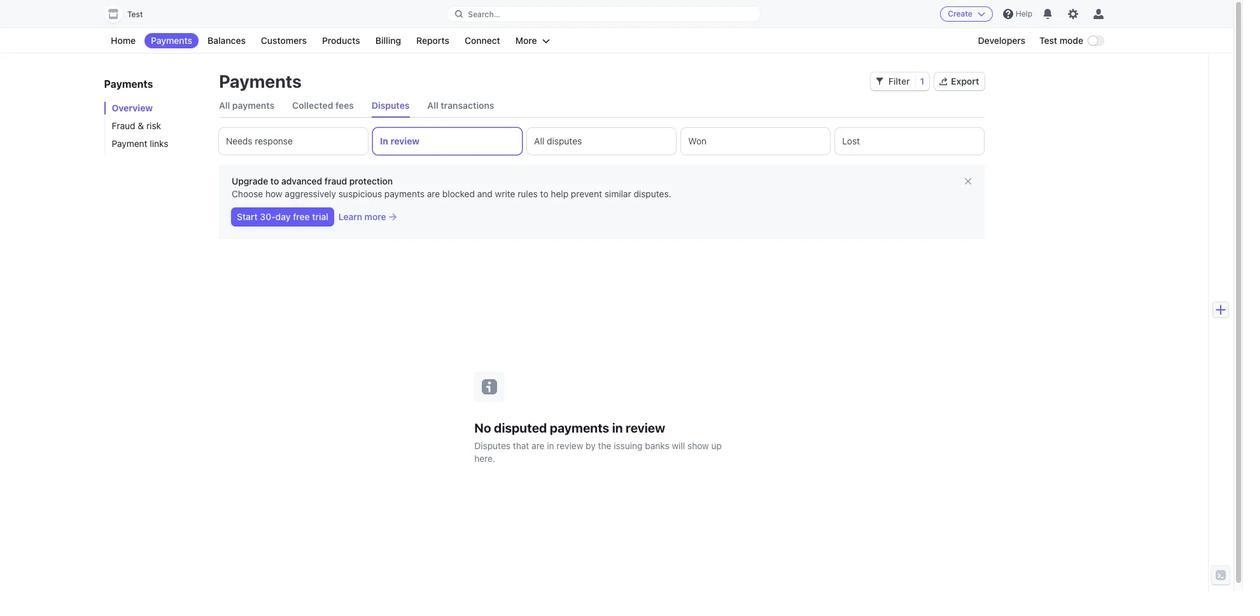 Task type: vqa. For each thing, say whether or not it's contained in the screenshot.
age
no



Task type: describe. For each thing, give the bounding box(es) containing it.
protection
[[349, 176, 393, 187]]

filter
[[889, 76, 910, 87]]

no disputed payments in review disputes that are in review by the issuing banks will show up here.
[[474, 421, 722, 464]]

test mode
[[1040, 35, 1084, 46]]

collected
[[292, 100, 333, 111]]

aggressively
[[285, 188, 336, 199]]

payment links link
[[104, 138, 206, 150]]

1 vertical spatial review
[[626, 421, 665, 435]]

help
[[1016, 9, 1033, 18]]

here.
[[474, 453, 495, 464]]

connect link
[[458, 33, 507, 48]]

disputes.
[[634, 188, 671, 199]]

how
[[265, 188, 282, 199]]

payments up overview
[[104, 78, 153, 90]]

developers
[[978, 35, 1026, 46]]

trial
[[312, 211, 328, 222]]

won button
[[681, 128, 830, 155]]

response
[[255, 136, 293, 146]]

fees
[[336, 100, 354, 111]]

all disputes button
[[527, 128, 676, 155]]

more
[[516, 35, 537, 46]]

export button
[[935, 73, 985, 90]]

day
[[275, 211, 291, 222]]

home
[[111, 35, 136, 46]]

needs response button
[[219, 128, 368, 155]]

home link
[[104, 33, 142, 48]]

learn
[[339, 211, 362, 222]]

more button
[[509, 33, 556, 48]]

fraud
[[325, 176, 347, 187]]

reports link
[[410, 33, 456, 48]]

lost button
[[836, 128, 985, 155]]

all for all disputes
[[534, 136, 545, 146]]

no
[[474, 421, 491, 435]]

customers
[[261, 35, 307, 46]]

all payments link
[[219, 94, 275, 117]]

1 horizontal spatial in
[[612, 421, 623, 435]]

needs response
[[226, 136, 293, 146]]

disputes inside tab list
[[372, 100, 410, 111]]

overview
[[112, 103, 153, 113]]

mode
[[1060, 35, 1084, 46]]

disputes
[[547, 136, 582, 146]]

all for all payments
[[219, 100, 230, 111]]

needs
[[226, 136, 252, 146]]

fraud & risk
[[112, 120, 161, 131]]

svg image
[[876, 78, 884, 85]]

upgrade
[[232, 176, 268, 187]]

products link
[[316, 33, 367, 48]]

customers link
[[255, 33, 313, 48]]

fraud
[[112, 120, 136, 131]]

search…
[[468, 9, 500, 19]]

won
[[688, 136, 707, 146]]

up
[[712, 440, 722, 451]]

write
[[495, 188, 515, 199]]

collected fees link
[[292, 94, 354, 117]]

payment
[[112, 138, 148, 149]]

that
[[513, 440, 529, 451]]

free
[[293, 211, 310, 222]]

Search… search field
[[448, 6, 761, 22]]

by
[[586, 440, 596, 451]]

prevent
[[571, 188, 602, 199]]

all for all transactions
[[427, 100, 438, 111]]



Task type: locate. For each thing, give the bounding box(es) containing it.
all transactions link
[[427, 94, 494, 117]]

all inside all disputes button
[[534, 136, 545, 146]]

test up home
[[127, 10, 143, 19]]

30-
[[260, 211, 275, 222]]

review inside in review 'button'
[[391, 136, 420, 146]]

0 horizontal spatial to
[[271, 176, 279, 187]]

0 horizontal spatial all
[[219, 100, 230, 111]]

tab list containing all payments
[[219, 94, 985, 118]]

1
[[920, 76, 924, 87]]

upgrade to advanced fraud protection choose how aggressively suspicious payments are blocked and write rules to help prevent similar disputes.
[[232, 176, 671, 199]]

0 vertical spatial tab list
[[219, 94, 985, 118]]

payments right home
[[151, 35, 192, 46]]

to
[[271, 176, 279, 187], [540, 188, 549, 199]]

start 30-day free trial
[[237, 211, 328, 222]]

1 horizontal spatial all
[[427, 100, 438, 111]]

0 vertical spatial payments
[[232, 100, 275, 111]]

1 horizontal spatial test
[[1040, 35, 1058, 46]]

0 horizontal spatial test
[[127, 10, 143, 19]]

2 vertical spatial payments
[[550, 421, 609, 435]]

all transactions
[[427, 100, 494, 111]]

2 horizontal spatial review
[[626, 421, 665, 435]]

reports
[[416, 35, 449, 46]]

balances
[[208, 35, 246, 46]]

0 horizontal spatial are
[[427, 188, 440, 199]]

payment links
[[112, 138, 169, 149]]

0 horizontal spatial review
[[391, 136, 420, 146]]

help button
[[998, 4, 1038, 24]]

disputes up in
[[372, 100, 410, 111]]

transactions
[[441, 100, 494, 111]]

start 30-day free trial button
[[232, 208, 334, 226]]

suspicious
[[339, 188, 382, 199]]

in up issuing
[[612, 421, 623, 435]]

advanced
[[281, 176, 322, 187]]

all disputes
[[534, 136, 582, 146]]

in
[[612, 421, 623, 435], [547, 440, 554, 451]]

developers link
[[972, 33, 1032, 48]]

disputes
[[372, 100, 410, 111], [474, 440, 511, 451]]

tab list
[[219, 94, 985, 118], [219, 128, 985, 155]]

0 vertical spatial disputes
[[372, 100, 410, 111]]

create
[[948, 9, 973, 18]]

fraud & risk link
[[104, 120, 206, 132]]

test
[[127, 10, 143, 19], [1040, 35, 1058, 46]]

all inside the all payments "link"
[[219, 100, 230, 111]]

the
[[598, 440, 611, 451]]

payments inside 'upgrade to advanced fraud protection choose how aggressively suspicious payments are blocked and write rules to help prevent similar disputes.'
[[384, 188, 425, 199]]

review right in
[[391, 136, 420, 146]]

test for test mode
[[1040, 35, 1058, 46]]

in review
[[380, 136, 420, 146]]

tab list up 'prevent' on the left top
[[219, 128, 985, 155]]

2 vertical spatial review
[[557, 440, 583, 451]]

1 horizontal spatial review
[[557, 440, 583, 451]]

2 horizontal spatial payments
[[550, 421, 609, 435]]

balances link
[[201, 33, 252, 48]]

in
[[380, 136, 388, 146]]

billing
[[375, 35, 401, 46]]

are
[[427, 188, 440, 199], [532, 440, 545, 451]]

lost
[[843, 136, 860, 146]]

test left mode
[[1040, 35, 1058, 46]]

1 tab list from the top
[[219, 94, 985, 118]]

to up how
[[271, 176, 279, 187]]

export
[[951, 76, 979, 87]]

billing link
[[369, 33, 407, 48]]

payments up all payments
[[219, 71, 302, 92]]

test button
[[104, 5, 156, 23]]

banks
[[645, 440, 670, 451]]

disputes link
[[372, 94, 410, 117]]

review left by
[[557, 440, 583, 451]]

review
[[391, 136, 420, 146], [626, 421, 665, 435], [557, 440, 583, 451]]

test for test
[[127, 10, 143, 19]]

risk
[[147, 120, 161, 131]]

help
[[551, 188, 569, 199]]

1 vertical spatial tab list
[[219, 128, 985, 155]]

rules
[[518, 188, 538, 199]]

payments down protection
[[384, 188, 425, 199]]

overview link
[[104, 102, 206, 115]]

all left disputes
[[534, 136, 545, 146]]

payments
[[151, 35, 192, 46], [219, 71, 302, 92], [104, 78, 153, 90]]

tab list containing needs response
[[219, 128, 985, 155]]

collected fees
[[292, 100, 354, 111]]

links
[[150, 138, 169, 149]]

1 vertical spatial test
[[1040, 35, 1058, 46]]

create button
[[940, 6, 993, 22]]

all inside all transactions link
[[427, 100, 438, 111]]

1 vertical spatial are
[[532, 440, 545, 451]]

payments inside "link"
[[232, 100, 275, 111]]

disputes inside no disputed payments in review disputes that are in review by the issuing banks will show up here.
[[474, 440, 511, 451]]

&
[[138, 120, 144, 131]]

issuing
[[614, 440, 643, 451]]

1 vertical spatial to
[[540, 188, 549, 199]]

similar
[[605, 188, 631, 199]]

1 horizontal spatial to
[[540, 188, 549, 199]]

will
[[672, 440, 685, 451]]

more
[[365, 211, 386, 222]]

tab list up all disputes button
[[219, 94, 985, 118]]

0 horizontal spatial in
[[547, 440, 554, 451]]

0 horizontal spatial payments
[[232, 100, 275, 111]]

disputes up here.
[[474, 440, 511, 451]]

0 vertical spatial are
[[427, 188, 440, 199]]

2 tab list from the top
[[219, 128, 985, 155]]

1 horizontal spatial are
[[532, 440, 545, 451]]

are right that
[[532, 440, 545, 451]]

1 vertical spatial disputes
[[474, 440, 511, 451]]

disputed
[[494, 421, 547, 435]]

0 vertical spatial in
[[612, 421, 623, 435]]

1 vertical spatial payments
[[384, 188, 425, 199]]

payments up needs response at the left top of the page
[[232, 100, 275, 111]]

review up banks
[[626, 421, 665, 435]]

0 vertical spatial test
[[127, 10, 143, 19]]

learn more
[[339, 211, 386, 222]]

0 vertical spatial review
[[391, 136, 420, 146]]

in right that
[[547, 440, 554, 451]]

are left blocked
[[427, 188, 440, 199]]

0 horizontal spatial disputes
[[372, 100, 410, 111]]

test inside button
[[127, 10, 143, 19]]

all left the transactions
[[427, 100, 438, 111]]

products
[[322, 35, 360, 46]]

connect
[[465, 35, 500, 46]]

and
[[477, 188, 493, 199]]

in review button
[[373, 128, 522, 155]]

Search… text field
[[448, 6, 761, 22]]

payments up by
[[550, 421, 609, 435]]

blocked
[[442, 188, 475, 199]]

0 vertical spatial to
[[271, 176, 279, 187]]

1 horizontal spatial disputes
[[474, 440, 511, 451]]

1 vertical spatial in
[[547, 440, 554, 451]]

payments inside no disputed payments in review disputes that are in review by the issuing banks will show up here.
[[550, 421, 609, 435]]

1 horizontal spatial payments
[[384, 188, 425, 199]]

choose
[[232, 188, 263, 199]]

learn more link
[[339, 211, 396, 223]]

2 horizontal spatial all
[[534, 136, 545, 146]]

are inside 'upgrade to advanced fraud protection choose how aggressively suspicious payments are blocked and write rules to help prevent similar disputes.'
[[427, 188, 440, 199]]

all payments
[[219, 100, 275, 111]]

are inside no disputed payments in review disputes that are in review by the issuing banks will show up here.
[[532, 440, 545, 451]]

all up 'needs'
[[219, 100, 230, 111]]

payments link
[[145, 33, 199, 48]]

to left help
[[540, 188, 549, 199]]

start
[[237, 211, 258, 222]]



